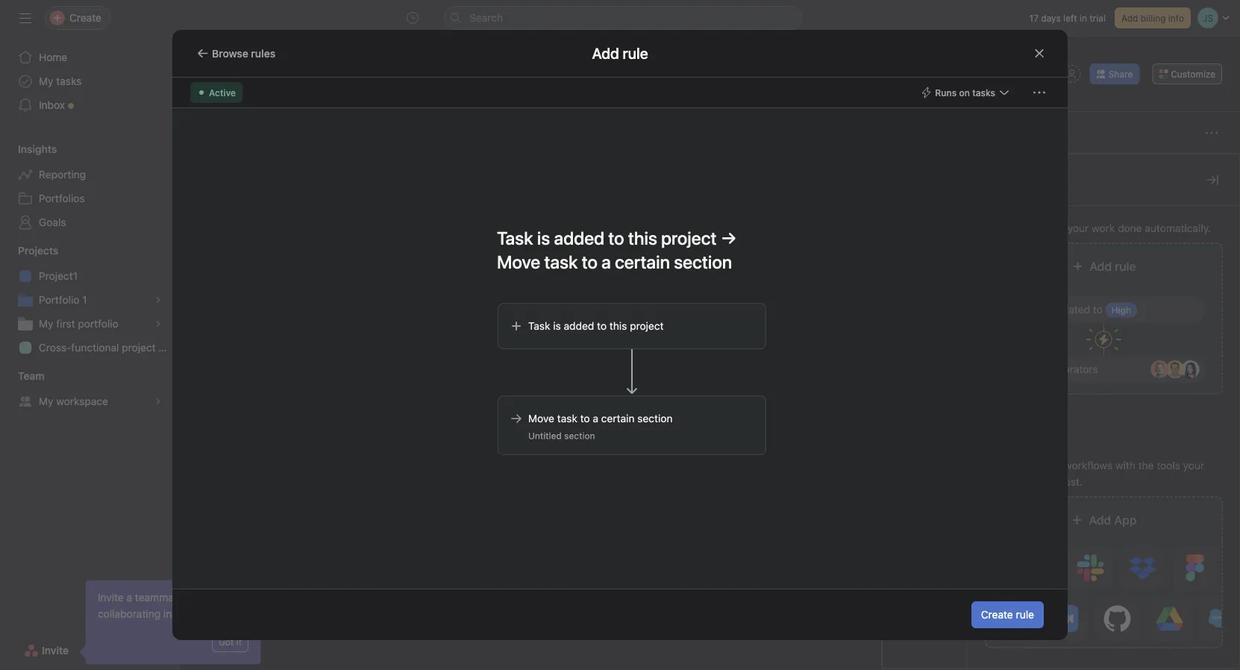 Task type: vqa. For each thing, say whether or not it's contained in the screenshot.
Create
yes



Task type: locate. For each thing, give the bounding box(es) containing it.
rule right create
[[1017, 609, 1035, 621]]

0 vertical spatial in
[[1080, 13, 1088, 23]]

my left first
[[39, 318, 53, 330]]

to up asana
[[186, 592, 196, 604]]

add left app
[[1090, 513, 1112, 527]]

section right "certain"
[[638, 413, 673, 425]]

row containing js
[[180, 293, 1241, 320]]

untitled section
[[529, 431, 595, 441]]

0 vertical spatial a
[[1008, 222, 1013, 234]]

add for add task…
[[240, 589, 259, 601]]

got
[[219, 637, 234, 647]]

billing
[[1141, 13, 1167, 23]]

work
[[1092, 222, 1116, 234]]

add left billing
[[1122, 13, 1139, 23]]

draft project brief cell
[[180, 293, 659, 320]]

1 oct from the top
[[753, 301, 769, 312]]

this
[[610, 320, 627, 332]]

2 vertical spatial rule
[[1017, 609, 1035, 621]]

0 vertical spatial project
[[630, 320, 664, 332]]

to inside invite a teammate to start collaborating in asana got it
[[186, 592, 196, 604]]

updated
[[1051, 303, 1091, 316]]

0 horizontal spatial section
[[565, 431, 595, 441]]

share
[[1109, 69, 1134, 79]]

0 horizontal spatial in
[[163, 608, 172, 620]]

task is added to this project
[[529, 320, 664, 332]]

0 vertical spatial section
[[638, 413, 673, 425]]

a left "certain"
[[593, 413, 599, 425]]

2 my from the top
[[39, 318, 53, 330]]

browse rules button
[[190, 43, 282, 64]]

share timeline with teammates cell
[[180, 346, 659, 374]]

insights
[[18, 143, 57, 155]]

0 horizontal spatial the
[[1038, 476, 1053, 488]]

0 vertical spatial your
[[1068, 222, 1090, 234]]

17
[[1030, 13, 1039, 23]]

oct
[[753, 301, 769, 312], [753, 328, 769, 339]]

0 horizontal spatial your
[[1068, 222, 1090, 234]]

rule for create rule
[[1017, 609, 1035, 621]]

1 vertical spatial invite
[[42, 645, 69, 657]]

1 horizontal spatial project
[[630, 320, 664, 332]]

a
[[1008, 222, 1013, 234], [593, 413, 599, 425], [127, 592, 132, 604]]

close this dialog image
[[1034, 47, 1046, 59]]

tasks down home
[[56, 75, 82, 87]]

project inside popup button
[[630, 320, 664, 332]]

oct 23 row
[[180, 320, 1241, 347]]

your right tools
[[1184, 460, 1205, 472]]

in right 'left'
[[1080, 13, 1088, 23]]

list image
[[207, 55, 225, 72]]

js left john
[[668, 301, 679, 312]]

projects
[[18, 245, 59, 257]]

to inside popup button
[[597, 320, 607, 332]]

oct 20
[[753, 301, 782, 312]]

the right the with
[[1139, 460, 1155, 472]]

portfolios link
[[9, 187, 170, 211]]

task
[[529, 320, 551, 332]]

teammate
[[135, 592, 183, 604]]

to left high
[[1094, 303, 1103, 316]]

uses
[[1012, 476, 1035, 488]]

my
[[39, 75, 53, 87], [39, 318, 53, 330], [39, 395, 53, 408]]

overview
[[213, 94, 259, 106]]

add inside button
[[240, 589, 259, 601]]

invite button
[[14, 638, 79, 664]]

1 vertical spatial rule
[[1116, 259, 1137, 274]]

add for add collaborators
[[1014, 363, 1033, 376]]

projects button
[[0, 243, 59, 258]]

to left this
[[597, 320, 607, 332]]

2 vertical spatial a
[[127, 592, 132, 604]]

add down the "work"
[[1090, 259, 1113, 274]]

team
[[18, 370, 45, 382]]

add billing info
[[1122, 13, 1185, 23]]

1 vertical spatial your
[[1184, 460, 1205, 472]]

collaborators
[[1036, 363, 1099, 376]]

0 horizontal spatial js
[[668, 301, 679, 312]]

search
[[470, 12, 503, 24]]

invite inside button
[[42, 645, 69, 657]]

added
[[564, 320, 595, 332]]

a inside invite a teammate to start collaborating in asana got it
[[127, 592, 132, 604]]

my for my tasks
[[39, 75, 53, 87]]

certain
[[602, 413, 635, 425]]

to right task on the left bottom
[[581, 413, 590, 425]]

add left task…
[[240, 589, 259, 601]]

project right this
[[630, 320, 664, 332]]

in
[[1080, 13, 1088, 23], [163, 608, 172, 620]]

browse rules
[[212, 47, 276, 59]]

project1
[[39, 270, 78, 282]]

runs
[[936, 87, 957, 98]]

1 horizontal spatial the
[[1139, 460, 1155, 472]]

a up collaborating on the left
[[127, 592, 132, 604]]

to for add a rule to get your work done automatically.
[[1037, 222, 1047, 234]]

rule down done
[[1116, 259, 1137, 274]]

1 horizontal spatial your
[[1184, 460, 1205, 472]]

1 vertical spatial js
[[668, 301, 679, 312]]

None text field
[[243, 50, 445, 77]]

2 oct from the top
[[753, 328, 769, 339]]

add left "get"
[[986, 222, 1005, 234]]

reporting link
[[9, 163, 170, 187]]

1
[[82, 294, 87, 306]]

my down team
[[39, 395, 53, 408]]

my up inbox
[[39, 75, 53, 87]]

0 vertical spatial my
[[39, 75, 53, 87]]

invite inside invite a teammate to start collaborating in asana got it
[[98, 592, 124, 604]]

my inside 'link'
[[39, 75, 53, 87]]

overview link
[[201, 92, 259, 108]]

team button
[[0, 369, 45, 384]]

down arrow image
[[627, 349, 638, 394]]

goals
[[39, 216, 66, 228]]

add left collaborators
[[1014, 363, 1033, 376]]

0 vertical spatial js
[[1026, 69, 1036, 79]]

oct left 23
[[753, 328, 769, 339]]

rule
[[1016, 222, 1034, 234], [1116, 259, 1137, 274], [1017, 609, 1035, 621]]

my inside projects element
[[39, 318, 53, 330]]

reporting
[[39, 168, 86, 181]]

your right "get"
[[1068, 222, 1090, 234]]

1 horizontal spatial js
[[1026, 69, 1036, 79]]

project left plan
[[122, 342, 156, 354]]

the
[[1139, 460, 1155, 472], [1038, 476, 1053, 488]]

20
[[771, 301, 782, 312]]

0 horizontal spatial a
[[127, 592, 132, 604]]

2 horizontal spatial a
[[1008, 222, 1013, 234]]

js button
[[1022, 65, 1040, 83]]

17 days left in trial
[[1030, 13, 1106, 23]]

23
[[771, 328, 782, 339]]

oct left the 20
[[753, 301, 769, 312]]

inbox link
[[9, 93, 170, 117]]

tasks right on
[[973, 87, 996, 98]]

1 vertical spatial project
[[122, 342, 156, 354]]

1 my from the top
[[39, 75, 53, 87]]

rule left "get"
[[1016, 222, 1034, 234]]

1 horizontal spatial tasks
[[973, 87, 996, 98]]

build integrated workflows with the tools your team uses the most.
[[986, 460, 1205, 488]]

search button
[[444, 6, 803, 30]]

invite
[[98, 592, 124, 604], [42, 645, 69, 657]]

js down close this dialog icon
[[1026, 69, 1036, 79]]

3 my from the top
[[39, 395, 53, 408]]

on
[[960, 87, 971, 98]]

my inside teams element
[[39, 395, 53, 408]]

updated to high
[[1048, 303, 1132, 316]]

js inside button
[[1026, 69, 1036, 79]]

rule inside button
[[1017, 609, 1035, 621]]

the down integrated
[[1038, 476, 1053, 488]]

section
[[638, 413, 673, 425], [565, 431, 595, 441]]

a left "get"
[[1008, 222, 1013, 234]]

invite for invite
[[42, 645, 69, 657]]

to left "get"
[[1037, 222, 1047, 234]]

to for invite a teammate to start collaborating in asana got it
[[186, 592, 196, 604]]

row
[[180, 154, 1241, 181], [198, 181, 1223, 182], [180, 223, 1241, 252], [180, 293, 1241, 320], [180, 346, 1241, 374], [180, 373, 1241, 401], [180, 442, 1241, 470]]

1 vertical spatial the
[[1038, 476, 1053, 488]]

0 horizontal spatial invite
[[42, 645, 69, 657]]

add for add billing info
[[1122, 13, 1139, 23]]

hide sidebar image
[[19, 12, 31, 24]]

active button
[[190, 82, 243, 103]]

1 vertical spatial my
[[39, 318, 53, 330]]

1 vertical spatial oct
[[753, 328, 769, 339]]

1 vertical spatial in
[[163, 608, 172, 620]]

0 horizontal spatial tasks
[[56, 75, 82, 87]]

is
[[553, 320, 561, 332]]

my workspace link
[[9, 390, 170, 414]]

trial
[[1090, 13, 1106, 23]]

in inside invite a teammate to start collaborating in asana got it
[[163, 608, 172, 620]]

section down task on the left bottom
[[565, 431, 595, 441]]

0 vertical spatial oct
[[753, 301, 769, 312]]

oct inside row
[[753, 328, 769, 339]]

in down teammate
[[163, 608, 172, 620]]

2 vertical spatial my
[[39, 395, 53, 408]]

it
[[236, 637, 242, 647]]

task
[[558, 413, 578, 425]]

1 horizontal spatial a
[[593, 413, 599, 425]]

1 horizontal spatial invite
[[98, 592, 124, 604]]

rule for add rule
[[1116, 259, 1137, 274]]

0 vertical spatial invite
[[98, 592, 124, 604]]



Task type: describe. For each thing, give the bounding box(es) containing it.
to for task is added to this project
[[597, 320, 607, 332]]

john smith
[[685, 301, 733, 312]]

cross-functional project plan link
[[9, 336, 179, 360]]

with
[[1116, 460, 1136, 472]]

close details image
[[1207, 174, 1219, 186]]

functional
[[71, 342, 119, 354]]

my first portfolio link
[[9, 312, 170, 336]]

invite a teammate to start collaborating in asana tooltip
[[81, 581, 261, 664]]

my for my workspace
[[39, 395, 53, 408]]

add collaborators
[[1014, 363, 1099, 376]]

a for add a rule to get your work done automatically.
[[1008, 222, 1013, 234]]

workflows
[[1065, 460, 1113, 472]]

team
[[986, 476, 1010, 488]]

integrated
[[1012, 460, 1062, 472]]

portfolio 1
[[39, 294, 87, 306]]

add for add app
[[1090, 513, 1112, 527]]

task…
[[262, 589, 290, 601]]

1 horizontal spatial in
[[1080, 13, 1088, 23]]

1 vertical spatial a
[[593, 413, 599, 425]]

get
[[1050, 222, 1065, 234]]

add app
[[1090, 513, 1137, 527]]

my tasks link
[[9, 69, 170, 93]]

customize
[[1172, 69, 1216, 79]]

home
[[39, 51, 67, 63]]

add billing info button
[[1115, 7, 1192, 28]]

runs on tasks button
[[914, 82, 1018, 103]]

tasks inside dropdown button
[[973, 87, 996, 98]]

customize button
[[1153, 63, 1223, 84]]

most.
[[1056, 476, 1083, 488]]

cross-
[[39, 342, 71, 354]]

create
[[982, 609, 1014, 621]]

cross-functional project plan
[[39, 342, 179, 354]]

collaborating
[[98, 608, 161, 620]]

move task to a certain section
[[529, 413, 673, 425]]

oct 23
[[753, 328, 782, 339]]

my for my first portfolio
[[39, 318, 53, 330]]

portfolios
[[39, 192, 85, 205]]

share button
[[1091, 63, 1140, 84]]

asana
[[175, 608, 204, 620]]

insights element
[[0, 136, 179, 237]]

Add a name for this rule text field
[[488, 221, 767, 279]]

project1 link
[[9, 264, 170, 288]]

tasks inside 'link'
[[56, 75, 82, 87]]

1 horizontal spatial section
[[638, 413, 673, 425]]

portfolio
[[78, 318, 119, 330]]

move
[[529, 413, 555, 425]]

my workspace
[[39, 395, 108, 408]]

runs on tasks
[[936, 87, 996, 98]]

add a rule to get your work done automatically.
[[986, 222, 1212, 234]]

add rule
[[1090, 259, 1137, 274]]

0 vertical spatial the
[[1139, 460, 1155, 472]]

add for add a rule to get your work done automatically.
[[986, 222, 1005, 234]]

projects element
[[0, 237, 179, 363]]

untitled
[[529, 431, 562, 441]]

create rule
[[982, 609, 1035, 621]]

tools
[[1157, 460, 1181, 472]]

plan
[[159, 342, 179, 354]]

your inside build integrated workflows with the tools your team uses the most.
[[1184, 460, 1205, 472]]

1 vertical spatial section
[[565, 431, 595, 441]]

teams element
[[0, 363, 179, 417]]

0 horizontal spatial project
[[122, 342, 156, 354]]

active
[[209, 87, 236, 98]]

portfolio 1 link
[[9, 288, 170, 312]]

a for invite a teammate to start collaborating in asana got it
[[127, 592, 132, 604]]

oct for oct 20
[[753, 301, 769, 312]]

days
[[1042, 13, 1061, 23]]

schedule kickoff meeting cell
[[180, 320, 659, 347]]

start
[[199, 592, 221, 604]]

add task… row
[[180, 581, 1241, 609]]

portfolio
[[39, 294, 79, 306]]

smith
[[709, 301, 733, 312]]

my tasks
[[39, 75, 82, 87]]

done
[[1118, 222, 1143, 234]]

oct for oct 23
[[753, 328, 769, 339]]

js inside header to do tree grid
[[668, 301, 679, 312]]

left
[[1064, 13, 1078, 23]]

task is added to this project button
[[498, 303, 767, 349]]

home link
[[9, 46, 170, 69]]

header to do tree grid
[[180, 293, 1241, 401]]

0 vertical spatial rule
[[1016, 222, 1034, 234]]

automatically.
[[1146, 222, 1212, 234]]

first
[[56, 318, 75, 330]]

add rule
[[592, 44, 649, 62]]

create rule button
[[972, 602, 1045, 629]]

info
[[1169, 13, 1185, 23]]

goals link
[[9, 211, 170, 234]]

app
[[1115, 513, 1137, 527]]

add task… button
[[240, 587, 290, 604]]

invite for invite a teammate to start collaborating in asana got it
[[98, 592, 124, 604]]

build
[[986, 460, 1010, 472]]

high
[[1112, 305, 1132, 315]]

add for add rule
[[1090, 259, 1113, 274]]

john
[[685, 301, 706, 312]]

search list box
[[444, 6, 803, 30]]

add task…
[[240, 589, 290, 601]]

global element
[[0, 37, 179, 126]]

workspace
[[56, 395, 108, 408]]



